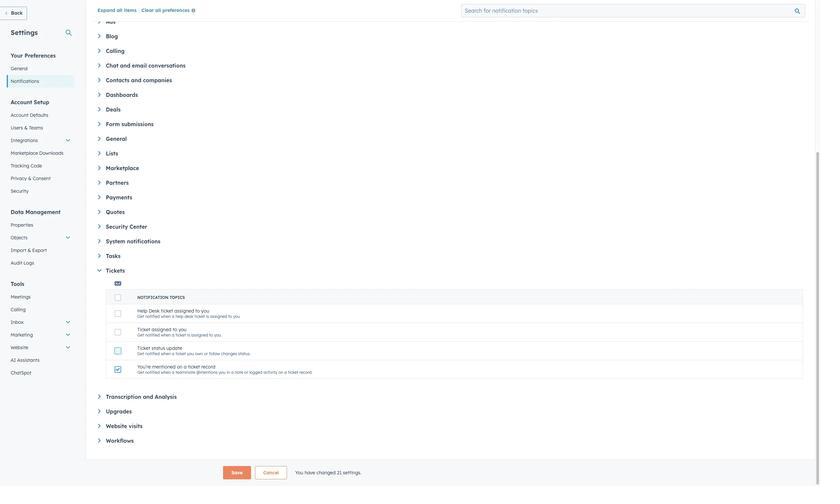 Task type: vqa. For each thing, say whether or not it's contained in the screenshot.
top Website
yes



Task type: locate. For each thing, give the bounding box(es) containing it.
when inside help desk ticket assigned to you get notified when a help desk ticket is assigned to you
[[161, 314, 171, 319]]

calling button
[[98, 48, 804, 54]]

notified up you're
[[145, 352, 160, 357]]

upgrades
[[106, 409, 132, 415]]

notified up the status
[[145, 333, 160, 338]]

website down marketing
[[11, 345, 28, 351]]

1 vertical spatial marketplace
[[106, 165, 139, 172]]

&
[[24, 125, 28, 131], [28, 176, 31, 182], [28, 248, 31, 254]]

marketplace up partners
[[106, 165, 139, 172]]

on right activity
[[279, 370, 283, 375]]

& for teams
[[24, 125, 28, 131]]

and down email on the top left of page
[[131, 77, 141, 84]]

1 horizontal spatial calling
[[106, 48, 125, 54]]

0 horizontal spatial calling
[[11, 307, 26, 313]]

security down privacy
[[11, 188, 29, 194]]

and left 'analysis'
[[143, 394, 153, 401]]

0 vertical spatial and
[[120, 62, 130, 69]]

your preferences element
[[7, 52, 75, 88]]

1 vertical spatial or
[[244, 370, 248, 375]]

a inside ticket status update get notified when a ticket you own or follow changes status.
[[172, 352, 175, 357]]

ticket
[[161, 308, 173, 314], [195, 314, 205, 319], [176, 333, 186, 338], [176, 352, 186, 357], [188, 364, 200, 370], [288, 370, 299, 375]]

get down help
[[137, 333, 144, 338]]

7 caret image from the top
[[98, 210, 101, 214]]

caret image inside website visits dropdown button
[[98, 424, 101, 428]]

marketplace for marketplace downloads
[[11, 150, 38, 156]]

0 horizontal spatial is
[[187, 333, 190, 338]]

get inside "ticket assigned to you get notified when a ticket is assigned to you"
[[137, 333, 144, 338]]

caret image for workflows
[[98, 439, 101, 443]]

or right note
[[244, 370, 248, 375]]

notified inside ticket status update get notified when a ticket you own or follow changes status.
[[145, 352, 160, 357]]

security inside account setup element
[[11, 188, 29, 194]]

clear all preferences
[[142, 7, 190, 13]]

0 vertical spatial or
[[204, 352, 208, 357]]

1 get from the top
[[137, 314, 144, 319]]

caret image for dashboards
[[98, 93, 101, 97]]

caret image for security center
[[98, 225, 101, 229]]

account inside "account defaults" link
[[11, 112, 29, 118]]

3 caret image from the top
[[98, 63, 101, 68]]

notified down notification
[[145, 314, 160, 319]]

2 ticket from the top
[[137, 346, 150, 352]]

ticket left the status
[[137, 346, 150, 352]]

you
[[201, 308, 209, 314], [233, 314, 240, 319], [179, 327, 187, 333], [214, 333, 221, 338], [187, 352, 194, 357], [219, 370, 226, 375]]

all
[[117, 7, 122, 13], [155, 7, 161, 13]]

0 vertical spatial website
[[11, 345, 28, 351]]

1 account from the top
[[11, 99, 32, 106]]

caret image inside quotes dropdown button
[[98, 210, 101, 214]]

system notifications button
[[98, 238, 804, 245]]

caret image inside form submissions dropdown button
[[98, 122, 101, 126]]

caret image for transcription and analysis
[[98, 395, 101, 399]]

2 vertical spatial and
[[143, 394, 153, 401]]

transcription and analysis button
[[98, 394, 804, 401]]

10 caret image from the top
[[98, 395, 101, 399]]

caret image inside the contacts and companies dropdown button
[[98, 78, 101, 82]]

expand
[[98, 7, 115, 13]]

ticket status update get notified when a ticket you own or follow changes status.
[[137, 346, 251, 357]]

account
[[11, 99, 32, 106], [11, 112, 29, 118]]

0 vertical spatial &
[[24, 125, 28, 131]]

get left mentioned
[[137, 370, 144, 375]]

ticket inside "ticket assigned to you get notified when a ticket is assigned to you"
[[176, 333, 186, 338]]

notified down the status
[[145, 370, 160, 375]]

caret image inside the ads dropdown button
[[98, 19, 101, 24]]

0 vertical spatial general
[[11, 66, 28, 72]]

assigned
[[174, 308, 194, 314], [210, 314, 227, 319], [152, 327, 171, 333], [191, 333, 208, 338]]

marketplace downloads
[[11, 150, 64, 156]]

contacts and companies
[[106, 77, 172, 84]]

expand all items
[[98, 7, 137, 13]]

2 notified from the top
[[145, 333, 160, 338]]

caret image inside upgrades dropdown button
[[98, 410, 101, 414]]

0 horizontal spatial security
[[11, 188, 29, 194]]

1 horizontal spatial general
[[106, 136, 127, 142]]

website inside button
[[11, 345, 28, 351]]

and for contacts
[[131, 77, 141, 84]]

1 vertical spatial website
[[106, 423, 127, 430]]

settings
[[11, 28, 38, 37]]

2 horizontal spatial and
[[143, 394, 153, 401]]

4 caret image from the top
[[98, 107, 101, 112]]

tracking code link
[[7, 160, 75, 172]]

tracking
[[11, 163, 29, 169]]

activity
[[264, 370, 278, 375]]

help
[[176, 314, 184, 319]]

9 caret image from the top
[[98, 254, 101, 258]]

all for expand
[[117, 7, 122, 13]]

a right the status
[[172, 352, 175, 357]]

caret image inside payments dropdown button
[[98, 195, 101, 200]]

marketplace down integrations
[[11, 150, 38, 156]]

caret image for upgrades
[[98, 410, 101, 414]]

2 account from the top
[[11, 112, 29, 118]]

preferences
[[25, 52, 56, 59]]

chat and email conversations
[[106, 62, 186, 69]]

1 ticket from the top
[[137, 327, 150, 333]]

defaults
[[30, 112, 48, 118]]

1 horizontal spatial is
[[206, 314, 209, 319]]

desk
[[185, 314, 194, 319]]

1 vertical spatial is
[[187, 333, 190, 338]]

account up the "users"
[[11, 112, 29, 118]]

account up account defaults
[[11, 99, 32, 106]]

notified
[[145, 314, 160, 319], [145, 333, 160, 338], [145, 352, 160, 357], [145, 370, 160, 375]]

1 horizontal spatial or
[[244, 370, 248, 375]]

website visits button
[[98, 423, 804, 430]]

calling up inbox
[[11, 307, 26, 313]]

help
[[137, 308, 148, 314]]

audit logs
[[11, 260, 34, 266]]

account setup element
[[7, 99, 75, 198]]

& inside the data management element
[[28, 248, 31, 254]]

contacts
[[106, 77, 130, 84]]

1 horizontal spatial security
[[106, 224, 128, 230]]

ticket down help
[[137, 327, 150, 333]]

caret image for form submissions
[[98, 122, 101, 126]]

1 horizontal spatial marketplace
[[106, 165, 139, 172]]

audit
[[11, 260, 22, 266]]

on
[[177, 364, 183, 370], [279, 370, 283, 375]]

1 vertical spatial and
[[131, 77, 141, 84]]

assigned up the status
[[152, 327, 171, 333]]

ticket inside ticket status update get notified when a ticket you own or follow changes status.
[[137, 346, 150, 352]]

1 horizontal spatial and
[[131, 77, 141, 84]]

caret image inside calling dropdown button
[[98, 49, 101, 53]]

or right the own
[[204, 352, 208, 357]]

4 when from the top
[[161, 370, 171, 375]]

get inside you're mentioned on a ticket record get notified when a teammate @mentions you in a note or logged activity on a ticket record.
[[137, 370, 144, 375]]

a right 'in'
[[231, 370, 234, 375]]

all left items
[[117, 7, 122, 13]]

when up the status
[[161, 333, 171, 338]]

a left help
[[172, 314, 175, 319]]

caret image inside "chat and email conversations" 'dropdown button'
[[98, 63, 101, 68]]

caret image inside blog "dropdown button"
[[98, 34, 101, 38]]

caret image for website visits
[[98, 424, 101, 428]]

0 vertical spatial calling
[[106, 48, 125, 54]]

or inside you're mentioned on a ticket record get notified when a teammate @mentions you in a note or logged activity on a ticket record.
[[244, 370, 248, 375]]

11 caret image from the top
[[98, 410, 101, 414]]

0 horizontal spatial and
[[120, 62, 130, 69]]

website down upgrades
[[106, 423, 127, 430]]

0 vertical spatial marketplace
[[11, 150, 38, 156]]

account setup
[[11, 99, 49, 106]]

4 notified from the top
[[145, 370, 160, 375]]

ticket
[[137, 327, 150, 333], [137, 346, 150, 352]]

1 vertical spatial account
[[11, 112, 29, 118]]

2 vertical spatial &
[[28, 248, 31, 254]]

blog
[[106, 33, 118, 40]]

8 caret image from the top
[[98, 239, 101, 244]]

& for export
[[28, 248, 31, 254]]

caret image
[[98, 19, 101, 24], [98, 49, 101, 53], [98, 63, 101, 68], [98, 107, 101, 112], [98, 137, 101, 141], [98, 151, 101, 156], [98, 210, 101, 214], [98, 239, 101, 244], [98, 254, 101, 258], [98, 395, 101, 399], [98, 410, 101, 414]]

caret image inside dashboards dropdown button
[[98, 93, 101, 97]]

downloads
[[39, 150, 64, 156]]

record
[[201, 364, 216, 370]]

integrations
[[11, 138, 38, 144]]

payments
[[106, 194, 132, 201]]

when up mentioned
[[161, 352, 171, 357]]

1 horizontal spatial website
[[106, 423, 127, 430]]

security up system
[[106, 224, 128, 230]]

caret image inside partners dropdown button
[[98, 181, 101, 185]]

general down the form
[[106, 136, 127, 142]]

caret image inside security center dropdown button
[[98, 225, 101, 229]]

you inside ticket status update get notified when a ticket you own or follow changes status.
[[187, 352, 194, 357]]

get left desk
[[137, 314, 144, 319]]

0 vertical spatial account
[[11, 99, 32, 106]]

quotes
[[106, 209, 125, 216]]

1 vertical spatial general
[[106, 136, 127, 142]]

all for clear
[[155, 7, 161, 13]]

2 all from the left
[[155, 7, 161, 13]]

items
[[124, 7, 137, 13]]

and for chat
[[120, 62, 130, 69]]

caret image inside deals 'dropdown button'
[[98, 107, 101, 112]]

caret image
[[98, 34, 101, 38], [98, 78, 101, 82], [98, 93, 101, 97], [98, 122, 101, 126], [98, 166, 101, 170], [98, 181, 101, 185], [98, 195, 101, 200], [98, 225, 101, 229], [97, 270, 102, 272], [98, 424, 101, 428], [98, 439, 101, 443]]

calling inside tools element
[[11, 307, 26, 313]]

caret image inside general dropdown button
[[98, 137, 101, 141]]

caret image inside workflows dropdown button
[[98, 439, 101, 443]]

2 get from the top
[[137, 333, 144, 338]]

account defaults
[[11, 112, 48, 118]]

1 all from the left
[[117, 7, 122, 13]]

a up update
[[172, 333, 175, 338]]

all inside clear all preferences button
[[155, 7, 161, 13]]

0 horizontal spatial all
[[117, 7, 122, 13]]

privacy & consent link
[[7, 172, 75, 185]]

3 when from the top
[[161, 352, 171, 357]]

form submissions button
[[98, 121, 804, 128]]

& right privacy
[[28, 176, 31, 182]]

& right the "users"
[[24, 125, 28, 131]]

your preferences
[[11, 52, 56, 59]]

get up you're
[[137, 352, 144, 357]]

caret image inside 'marketplace' dropdown button
[[98, 166, 101, 170]]

when left teammate
[[161, 370, 171, 375]]

1 notified from the top
[[145, 314, 160, 319]]

6 caret image from the top
[[98, 151, 101, 156]]

0 horizontal spatial website
[[11, 345, 28, 351]]

import & export
[[11, 248, 47, 254]]

on right mentioned
[[177, 364, 183, 370]]

1 vertical spatial &
[[28, 176, 31, 182]]

you
[[295, 470, 304, 476]]

& left export
[[28, 248, 31, 254]]

1 horizontal spatial all
[[155, 7, 161, 13]]

lists
[[106, 150, 118, 157]]

caret image inside lists dropdown button
[[98, 151, 101, 156]]

notified inside you're mentioned on a ticket record get notified when a teammate @mentions you in a note or logged activity on a ticket record.
[[145, 370, 160, 375]]

caret image inside system notifications dropdown button
[[98, 239, 101, 244]]

website visits
[[106, 423, 143, 430]]

1 vertical spatial ticket
[[137, 346, 150, 352]]

0 horizontal spatial or
[[204, 352, 208, 357]]

caret image inside tickets dropdown button
[[97, 270, 102, 272]]

own
[[195, 352, 203, 357]]

caret image for quotes
[[98, 210, 101, 214]]

transcription and analysis
[[106, 394, 177, 401]]

0 horizontal spatial general
[[11, 66, 28, 72]]

calling up chat
[[106, 48, 125, 54]]

0 vertical spatial security
[[11, 188, 29, 194]]

you have changed 21 settings.
[[295, 470, 362, 476]]

you're
[[137, 364, 151, 370]]

when inside you're mentioned on a ticket record get notified when a teammate @mentions you in a note or logged activity on a ticket record.
[[161, 370, 171, 375]]

chatspot link
[[7, 367, 75, 380]]

marketplace inside account setup element
[[11, 150, 38, 156]]

general down your
[[11, 66, 28, 72]]

1 vertical spatial security
[[106, 224, 128, 230]]

security center button
[[98, 224, 804, 230]]

notified inside help desk ticket assigned to you get notified when a help desk ticket is assigned to you
[[145, 314, 160, 319]]

companies
[[143, 77, 172, 84]]

3 get from the top
[[137, 352, 144, 357]]

caret image inside "transcription and analysis" dropdown button
[[98, 395, 101, 399]]

1 when from the top
[[161, 314, 171, 319]]

2 when from the top
[[161, 333, 171, 338]]

code
[[31, 163, 42, 169]]

settings.
[[343, 470, 362, 476]]

2 caret image from the top
[[98, 49, 101, 53]]

caret image for tasks
[[98, 254, 101, 258]]

you're mentioned on a ticket record get notified when a teammate @mentions you in a note or logged activity on a ticket record.
[[137, 364, 313, 375]]

0 horizontal spatial marketplace
[[11, 150, 38, 156]]

0 vertical spatial is
[[206, 314, 209, 319]]

ticket for ticket status update
[[137, 346, 150, 352]]

caret image inside the tasks dropdown button
[[98, 254, 101, 258]]

5 caret image from the top
[[98, 137, 101, 141]]

get
[[137, 314, 144, 319], [137, 333, 144, 338], [137, 352, 144, 357], [137, 370, 144, 375]]

4 get from the top
[[137, 370, 144, 375]]

all right clear on the left of the page
[[155, 7, 161, 13]]

when right desk
[[161, 314, 171, 319]]

1 horizontal spatial on
[[279, 370, 283, 375]]

is right desk
[[206, 314, 209, 319]]

caret image for payments
[[98, 195, 101, 200]]

in
[[227, 370, 230, 375]]

1 caret image from the top
[[98, 19, 101, 24]]

upgrades button
[[98, 409, 804, 415]]

a inside help desk ticket assigned to you get notified when a help desk ticket is assigned to you
[[172, 314, 175, 319]]

partners
[[106, 180, 129, 186]]

1 vertical spatial calling
[[11, 307, 26, 313]]

caret image for deals
[[98, 107, 101, 112]]

partners button
[[98, 180, 804, 186]]

and right chat
[[120, 62, 130, 69]]

deals
[[106, 106, 121, 113]]

objects
[[11, 235, 27, 241]]

caret image for chat and email conversations
[[98, 63, 101, 68]]

save button
[[223, 466, 251, 480]]

3 notified from the top
[[145, 352, 160, 357]]

caret image for tickets
[[97, 270, 102, 272]]

center
[[130, 224, 147, 230]]

is up ticket status update get notified when a ticket you own or follow changes status.
[[187, 333, 190, 338]]

general link
[[7, 62, 75, 75]]

account defaults link
[[7, 109, 75, 122]]

security for security
[[11, 188, 29, 194]]

ticket inside "ticket assigned to you get notified when a ticket is assigned to you"
[[137, 327, 150, 333]]

chat and email conversations button
[[98, 62, 804, 69]]

0 vertical spatial ticket
[[137, 327, 150, 333]]



Task type: describe. For each thing, give the bounding box(es) containing it.
notified inside "ticket assigned to you get notified when a ticket is assigned to you"
[[145, 333, 160, 338]]

lists button
[[98, 150, 804, 157]]

caret image for ads
[[98, 19, 101, 24]]

record.
[[300, 370, 313, 375]]

get inside help desk ticket assigned to you get notified when a help desk ticket is assigned to you
[[137, 314, 144, 319]]

assigned right desk
[[210, 314, 227, 319]]

ads
[[106, 18, 116, 25]]

follow
[[209, 352, 220, 357]]

form submissions
[[106, 121, 154, 128]]

consent
[[33, 176, 51, 182]]

general button
[[98, 136, 804, 142]]

tracking code
[[11, 163, 42, 169]]

notification topics
[[137, 295, 185, 300]]

caret image for contacts and companies
[[98, 78, 101, 82]]

clear all preferences button
[[142, 7, 198, 15]]

email
[[132, 62, 147, 69]]

cancel button
[[255, 466, 287, 480]]

workflows button
[[98, 438, 804, 445]]

assistants
[[17, 358, 40, 364]]

account for account setup
[[11, 99, 32, 106]]

a left teammate
[[172, 370, 175, 375]]

notification
[[137, 295, 169, 300]]

data
[[11, 209, 24, 216]]

chatspot
[[11, 370, 31, 376]]

users
[[11, 125, 23, 131]]

@mentions
[[196, 370, 218, 375]]

integrations button
[[7, 134, 75, 147]]

caret image for partners
[[98, 181, 101, 185]]

note
[[235, 370, 243, 375]]

meetings
[[11, 294, 31, 300]]

ticket assigned to you get notified when a ticket is assigned to you
[[137, 327, 221, 338]]

management
[[25, 209, 61, 216]]

calling link
[[7, 304, 75, 316]]

a right activity
[[285, 370, 287, 375]]

tasks button
[[98, 253, 804, 260]]

assigned up ticket status update get notified when a ticket you own or follow changes status.
[[191, 333, 208, 338]]

you inside you're mentioned on a ticket record get notified when a teammate @mentions you in a note or logged activity on a ticket record.
[[219, 370, 226, 375]]

security for security center
[[106, 224, 128, 230]]

caret image for blog
[[98, 34, 101, 38]]

Search for notification topics search field
[[462, 4, 806, 17]]

cancel
[[263, 470, 279, 476]]

expand all items button
[[98, 7, 137, 13]]

tickets button
[[97, 268, 804, 274]]

preferences
[[163, 7, 190, 13]]

& for consent
[[28, 176, 31, 182]]

21
[[337, 470, 342, 476]]

visits
[[129, 423, 143, 430]]

a down ticket status update get notified when a ticket you own or follow changes status.
[[184, 364, 187, 370]]

assigned down topics
[[174, 308, 194, 314]]

is inside help desk ticket assigned to you get notified when a help desk ticket is assigned to you
[[206, 314, 209, 319]]

marketplace button
[[98, 165, 804, 172]]

0 horizontal spatial on
[[177, 364, 183, 370]]

tools
[[11, 281, 24, 288]]

objects button
[[7, 232, 75, 244]]

have
[[305, 470, 315, 476]]

website for website visits
[[106, 423, 127, 430]]

conversations
[[148, 62, 186, 69]]

ai assistants
[[11, 358, 40, 364]]

submissions
[[122, 121, 154, 128]]

dashboards
[[106, 92, 138, 98]]

system notifications
[[106, 238, 161, 245]]

caret image for lists
[[98, 151, 101, 156]]

general inside your preferences element
[[11, 66, 28, 72]]

save
[[232, 470, 243, 476]]

when inside ticket status update get notified when a ticket you own or follow changes status.
[[161, 352, 171, 357]]

security link
[[7, 185, 75, 198]]

caret image for general
[[98, 137, 101, 141]]

marketplace for marketplace
[[106, 165, 139, 172]]

properties link
[[7, 219, 75, 232]]

caret image for calling
[[98, 49, 101, 53]]

ai assistants link
[[7, 354, 75, 367]]

or inside ticket status update get notified when a ticket you own or follow changes status.
[[204, 352, 208, 357]]

notifications link
[[7, 75, 75, 88]]

teams
[[29, 125, 43, 131]]

dashboards button
[[98, 92, 804, 98]]

logged
[[249, 370, 263, 375]]

notifications
[[11, 78, 39, 84]]

export
[[32, 248, 47, 254]]

transcription
[[106, 394, 141, 401]]

account for account defaults
[[11, 112, 29, 118]]

properties
[[11, 222, 33, 228]]

privacy & consent
[[11, 176, 51, 182]]

privacy
[[11, 176, 27, 182]]

your
[[11, 52, 23, 59]]

deals button
[[98, 106, 804, 113]]

back
[[11, 10, 23, 16]]

ticket for ticket assigned to you
[[137, 327, 150, 333]]

ticket inside ticket status update get notified when a ticket you own or follow changes status.
[[176, 352, 186, 357]]

status
[[152, 346, 165, 352]]

notifications
[[127, 238, 161, 245]]

caret image for system notifications
[[98, 239, 101, 244]]

back link
[[0, 7, 27, 20]]

tasks
[[106, 253, 121, 260]]

teammate
[[176, 370, 195, 375]]

status.
[[238, 352, 251, 357]]

audit logs link
[[7, 257, 75, 270]]

and for transcription
[[143, 394, 153, 401]]

import
[[11, 248, 26, 254]]

is inside "ticket assigned to you get notified when a ticket is assigned to you"
[[187, 333, 190, 338]]

caret image for marketplace
[[98, 166, 101, 170]]

tickets
[[106, 268, 125, 274]]

import & export link
[[7, 244, 75, 257]]

website for website
[[11, 345, 28, 351]]

tools element
[[7, 281, 75, 380]]

a inside "ticket assigned to you get notified when a ticket is assigned to you"
[[172, 333, 175, 338]]

logs
[[24, 260, 34, 266]]

data management element
[[7, 209, 75, 270]]

help desk ticket assigned to you get notified when a help desk ticket is assigned to you
[[137, 308, 240, 319]]

when inside "ticket assigned to you get notified when a ticket is assigned to you"
[[161, 333, 171, 338]]

inbox
[[11, 320, 24, 326]]

quotes button
[[98, 209, 804, 216]]

mentioned
[[152, 364, 176, 370]]

desk
[[149, 308, 160, 314]]

marketing
[[11, 332, 33, 338]]

get inside ticket status update get notified when a ticket you own or follow changes status.
[[137, 352, 144, 357]]



